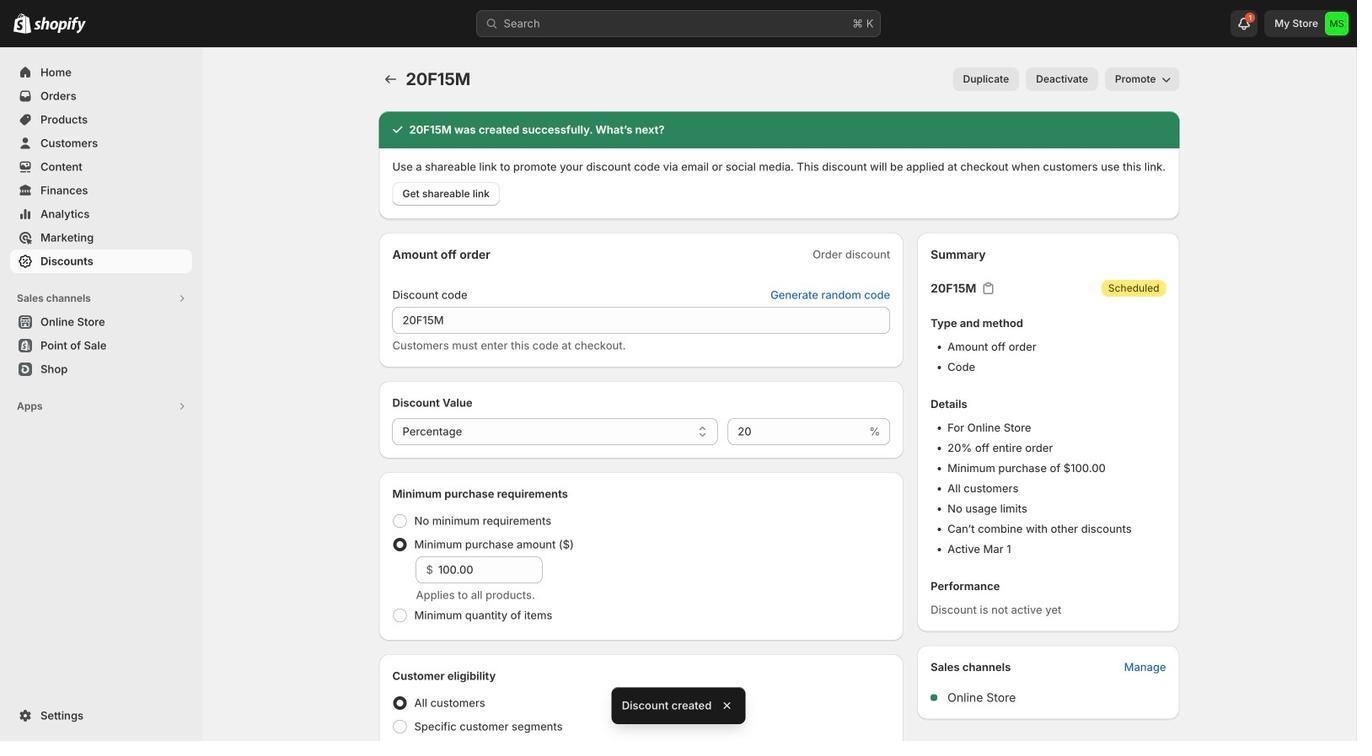Task type: vqa. For each thing, say whether or not it's contained in the screenshot.
Store
no



Task type: locate. For each thing, give the bounding box(es) containing it.
None text field
[[392, 307, 890, 334], [728, 418, 866, 445], [392, 307, 890, 334], [728, 418, 866, 445]]

shopify image
[[34, 17, 86, 34]]

my store image
[[1325, 12, 1349, 35]]



Task type: describe. For each thing, give the bounding box(es) containing it.
shopify image
[[13, 13, 31, 34]]

0.00 text field
[[438, 556, 542, 583]]



